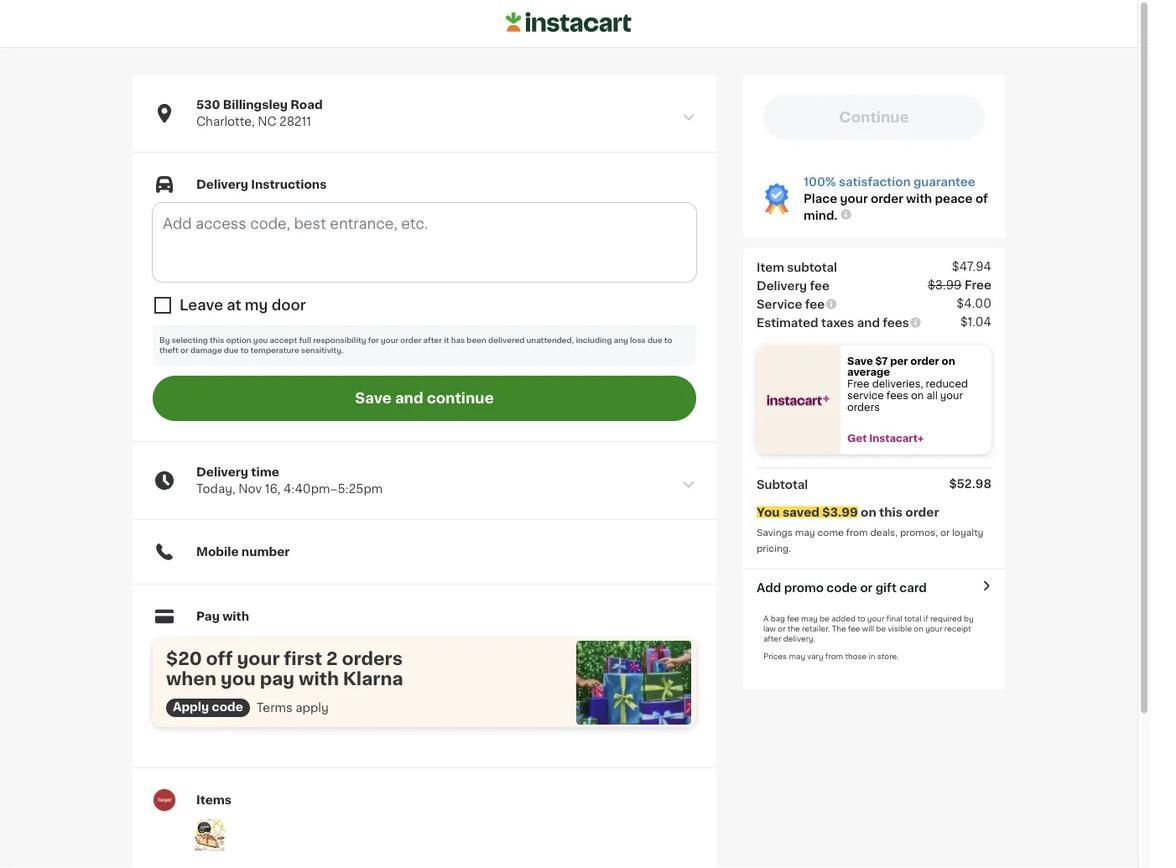 Task type: describe. For each thing, give the bounding box(es) containing it.
1 horizontal spatial this
[[879, 506, 903, 518]]

at
[[227, 298, 241, 312]]

accept
[[270, 337, 297, 344]]

order up promos,
[[905, 506, 939, 518]]

0 horizontal spatial with
[[222, 611, 249, 623]]

on up 'reduced'
[[942, 356, 955, 366]]

service
[[847, 391, 884, 400]]

average
[[847, 368, 890, 377]]

fee left will
[[848, 625, 860, 633]]

peace
[[935, 193, 973, 205]]

service
[[757, 298, 802, 310]]

by
[[964, 615, 974, 622]]

saved
[[783, 506, 820, 518]]

or inside button
[[860, 582, 873, 594]]

100%
[[804, 176, 836, 188]]

continue
[[427, 391, 494, 406]]

fee down "subtotal"
[[810, 280, 830, 292]]

loyalty
[[952, 528, 984, 537]]

$20
[[166, 650, 202, 667]]

a bag fee may be added to your final total if required by law or the retailer. the fee will be visible on your receipt after delivery.
[[763, 615, 974, 643]]

items
[[196, 795, 232, 806]]

sensitivity.
[[301, 347, 344, 355]]

off
[[206, 650, 233, 667]]

theft
[[159, 347, 179, 355]]

1 horizontal spatial due
[[648, 337, 662, 344]]

store.
[[877, 653, 899, 660]]

temperature
[[250, 347, 299, 355]]

deliveries,
[[872, 379, 923, 389]]

to inside "a bag fee may be added to your final total if required by law or the retailer. the fee will be visible on your receipt after delivery."
[[858, 615, 865, 622]]

delivery inside delivery time today, nov 16, 4:40pm–5:25pm
[[196, 467, 248, 478]]

order inside by selecting this option you accept full responsibility for your order after it has been delivered unattended, including any loss due to theft or damage due to temperature sensitivity.
[[400, 337, 421, 344]]

nov
[[238, 483, 262, 495]]

1 horizontal spatial and
[[857, 317, 880, 328]]

guarantee
[[913, 176, 975, 188]]

retailer.
[[802, 625, 830, 633]]

added
[[831, 615, 856, 622]]

delivery address image
[[681, 110, 696, 125]]

get instacart+
[[847, 434, 924, 443]]

savings
[[757, 528, 793, 537]]

bag
[[771, 615, 785, 622]]

time
[[251, 467, 279, 478]]

door
[[272, 298, 306, 312]]

terms apply
[[257, 702, 329, 714]]

option
[[226, 337, 251, 344]]

you
[[757, 506, 780, 518]]

delivery instructions
[[196, 179, 327, 190]]

responsibility
[[313, 337, 366, 344]]

damage
[[190, 347, 222, 355]]

save and continue button
[[153, 376, 696, 421]]

satisfaction
[[839, 176, 911, 188]]

edwards® turtle pie image
[[193, 819, 227, 852]]

klarna
[[343, 670, 403, 688]]

subtotal
[[757, 479, 808, 490]]

0 vertical spatial free
[[965, 279, 992, 291]]

subtotal
[[787, 261, 837, 273]]

place your order with peace of mind.
[[804, 193, 988, 221]]

on left all
[[911, 391, 924, 400]]

loss
[[630, 337, 646, 344]]

order inside place your order with peace of mind.
[[871, 193, 903, 205]]

instructions
[[251, 179, 327, 190]]

may inside "a bag fee may be added to your final total if required by law or the retailer. the fee will be visible on your receipt after delivery."
[[801, 615, 818, 622]]

including
[[576, 337, 612, 344]]

delivery time image
[[681, 477, 696, 493]]

by selecting this option you accept full responsibility for your order after it has been delivered unattended, including any loss due to theft or damage due to temperature sensitivity.
[[159, 337, 672, 355]]

you saved $3.99 on this order
[[757, 506, 939, 518]]

mind.
[[804, 210, 838, 221]]

today,
[[196, 483, 235, 495]]

0 horizontal spatial to
[[241, 347, 249, 355]]

order inside the save $7 per order on average free deliveries, reduced service fees on all your orders
[[911, 356, 939, 366]]

prices may vary from those in store.
[[763, 653, 899, 660]]

come
[[817, 528, 844, 537]]

vary
[[807, 653, 823, 660]]

estimated taxes and fees
[[757, 317, 909, 328]]

delivery for delivery fee
[[757, 280, 807, 292]]

all
[[927, 391, 938, 400]]

$3.99 free
[[928, 279, 992, 291]]

leave at my door
[[180, 298, 306, 312]]

visible
[[888, 625, 912, 633]]

530
[[196, 99, 220, 111]]

1 horizontal spatial to
[[664, 337, 672, 344]]

for
[[368, 337, 379, 344]]

savings may come from deals, promos, or loyalty pricing.
[[757, 528, 986, 553]]

may for vary
[[789, 653, 805, 660]]

on inside "a bag fee may be added to your final total if required by law or the retailer. the fee will be visible on your receipt after delivery."
[[914, 625, 924, 633]]

delivered
[[488, 337, 525, 344]]

place
[[804, 193, 837, 205]]

card
[[900, 582, 927, 594]]

you inside the $20 off your first 2 orders when you pay with klarna
[[221, 670, 256, 688]]

get instacart+ button
[[841, 433, 992, 444]]

selecting
[[172, 337, 208, 344]]

prices
[[763, 653, 787, 660]]

promo
[[784, 582, 824, 594]]

on up deals,
[[861, 506, 877, 518]]

you inside by selecting this option you accept full responsibility for your order after it has been delivered unattended, including any loss due to theft or damage due to temperature sensitivity.
[[253, 337, 268, 344]]

delivery fee
[[757, 280, 830, 292]]

with inside the $20 off your first 2 orders when you pay with klarna
[[299, 670, 339, 688]]

final
[[886, 615, 902, 622]]

0 vertical spatial fees
[[883, 317, 909, 328]]



Task type: vqa. For each thing, say whether or not it's contained in the screenshot.
fifth the Spend from right
no



Task type: locate. For each thing, give the bounding box(es) containing it.
gift
[[876, 582, 897, 594]]

16,
[[265, 483, 281, 495]]

after left the it
[[423, 337, 442, 344]]

apply
[[173, 701, 209, 713]]

1 horizontal spatial code
[[827, 582, 857, 594]]

your up will
[[867, 615, 884, 622]]

1 horizontal spatial orders
[[847, 402, 880, 412]]

or inside 'savings may come from deals, promos, or loyalty pricing.'
[[940, 528, 950, 537]]

on
[[942, 356, 955, 366], [911, 391, 924, 400], [861, 506, 877, 518], [914, 625, 924, 633]]

due
[[648, 337, 662, 344], [224, 347, 239, 355]]

item subtotal
[[757, 261, 837, 273]]

delivery time today, nov 16, 4:40pm–5:25pm
[[196, 467, 383, 495]]

mobile number
[[196, 546, 290, 558]]

pay
[[260, 670, 295, 688]]

this inside by selecting this option you accept full responsibility for your order after it has been delivered unattended, including any loss due to theft or damage due to temperature sensitivity.
[[210, 337, 224, 344]]

1 vertical spatial to
[[241, 347, 249, 355]]

from down you saved $3.99 on this order
[[846, 528, 868, 537]]

1 vertical spatial delivery
[[757, 280, 807, 292]]

this up the damage
[[210, 337, 224, 344]]

nc
[[258, 116, 276, 128]]

2 horizontal spatial to
[[858, 615, 865, 622]]

save
[[847, 356, 873, 366], [355, 391, 392, 406]]

any
[[614, 337, 628, 344]]

1 horizontal spatial free
[[965, 279, 992, 291]]

with down guarantee
[[906, 193, 932, 205]]

2 vertical spatial with
[[299, 670, 339, 688]]

your inside by selecting this option you accept full responsibility for your order after it has been delivered unattended, including any loss due to theft or damage due to temperature sensitivity.
[[381, 337, 399, 344]]

or inside by selecting this option you accept full responsibility for your order after it has been delivered unattended, including any loss due to theft or damage due to temperature sensitivity.
[[180, 347, 189, 355]]

free up "$4.00"
[[965, 279, 992, 291]]

a
[[763, 615, 769, 622]]

and right "taxes"
[[857, 317, 880, 328]]

530 billingsley road charlotte, nc 28211
[[196, 99, 323, 128]]

0 vertical spatial and
[[857, 317, 880, 328]]

due right loss
[[648, 337, 662, 344]]

order down 100% satisfaction guarantee
[[871, 193, 903, 205]]

1 horizontal spatial be
[[876, 625, 886, 633]]

your up pay
[[237, 650, 280, 667]]

from inside 'savings may come from deals, promos, or loyalty pricing.'
[[846, 528, 868, 537]]

per
[[890, 356, 908, 366]]

0 horizontal spatial and
[[395, 391, 423, 406]]

terms
[[257, 702, 293, 714]]

free up service
[[847, 379, 870, 389]]

has
[[451, 337, 465, 344]]

order left the it
[[400, 337, 421, 344]]

delivery for delivery instructions
[[196, 179, 248, 190]]

0 horizontal spatial save
[[355, 391, 392, 406]]

receipt
[[945, 625, 971, 633]]

2 vertical spatial to
[[858, 615, 865, 622]]

save inside the save $7 per order on average free deliveries, reduced service fees on all your orders
[[847, 356, 873, 366]]

add promo code or gift card button
[[757, 579, 927, 596]]

None text field
[[153, 203, 696, 282]]

1 vertical spatial fees
[[887, 391, 909, 400]]

and left continue
[[395, 391, 423, 406]]

0 horizontal spatial code
[[212, 701, 243, 713]]

orders down service
[[847, 402, 880, 412]]

will
[[862, 625, 874, 633]]

promos,
[[900, 528, 938, 537]]

or inside "a bag fee may be added to your final total if required by law or the retailer. the fee will be visible on your receipt after delivery."
[[778, 625, 786, 633]]

pricing.
[[757, 544, 791, 553]]

save $7 per order on average free deliveries, reduced service fees on all your orders
[[847, 356, 971, 412]]

you up temperature
[[253, 337, 268, 344]]

unattended,
[[526, 337, 574, 344]]

1 horizontal spatial save
[[847, 356, 873, 366]]

orders inside the save $7 per order on average free deliveries, reduced service fees on all your orders
[[847, 402, 880, 412]]

100% satisfaction guarantee
[[804, 176, 975, 188]]

1 vertical spatial save
[[355, 391, 392, 406]]

fees inside the save $7 per order on average free deliveries, reduced service fees on all your orders
[[887, 391, 909, 400]]

from right vary
[[825, 653, 843, 660]]

the
[[832, 625, 846, 633]]

delivery up service
[[757, 280, 807, 292]]

and inside button
[[395, 391, 423, 406]]

2 vertical spatial may
[[789, 653, 805, 660]]

1 vertical spatial may
[[801, 615, 818, 622]]

1 vertical spatial orders
[[342, 650, 403, 667]]

to down option on the left of the page
[[241, 347, 249, 355]]

be right will
[[876, 625, 886, 633]]

save for save and continue
[[355, 391, 392, 406]]

your inside the save $7 per order on average free deliveries, reduced service fees on all your orders
[[940, 391, 963, 400]]

$52.98
[[949, 478, 992, 490]]

after inside "a bag fee may be added to your final total if required by law or the retailer. the fee will be visible on your receipt after delivery."
[[763, 635, 781, 643]]

may for come
[[795, 528, 815, 537]]

of
[[976, 193, 988, 205]]

fee up the estimated taxes and fees
[[805, 298, 825, 310]]

to right loss
[[664, 337, 672, 344]]

1 vertical spatial from
[[825, 653, 843, 660]]

0 vertical spatial due
[[648, 337, 662, 344]]

pay
[[196, 611, 220, 623]]

$3.99 up come
[[822, 506, 858, 518]]

$3.99
[[928, 279, 962, 291], [822, 506, 858, 518]]

if
[[923, 615, 928, 622]]

or left loyalty at the bottom right of page
[[940, 528, 950, 537]]

number
[[241, 546, 290, 558]]

1 vertical spatial you
[[221, 670, 256, 688]]

0 horizontal spatial this
[[210, 337, 224, 344]]

may down delivery.
[[789, 653, 805, 660]]

save down for
[[355, 391, 392, 406]]

from for deals,
[[846, 528, 868, 537]]

with down 2
[[299, 670, 339, 688]]

with inside place your order with peace of mind.
[[906, 193, 932, 205]]

pay with
[[196, 611, 249, 623]]

deals,
[[870, 528, 898, 537]]

you down off
[[221, 670, 256, 688]]

1 vertical spatial free
[[847, 379, 870, 389]]

with
[[906, 193, 932, 205], [222, 611, 249, 623], [299, 670, 339, 688]]

your inside place your order with peace of mind.
[[840, 193, 868, 205]]

may up retailer.
[[801, 615, 818, 622]]

fees down deliveries,
[[887, 391, 909, 400]]

instacart+
[[869, 434, 924, 443]]

1 vertical spatial with
[[222, 611, 249, 623]]

1 vertical spatial code
[[212, 701, 243, 713]]

1 horizontal spatial from
[[846, 528, 868, 537]]

orders inside the $20 off your first 2 orders when you pay with klarna
[[342, 650, 403, 667]]

or down bag
[[778, 625, 786, 633]]

1 vertical spatial after
[[763, 635, 781, 643]]

more info about 100% satisfaction guarantee image
[[839, 208, 853, 221]]

due down option on the left of the page
[[224, 347, 239, 355]]

0 vertical spatial from
[[846, 528, 868, 537]]

your up more info about 100% satisfaction guarantee image
[[840, 193, 868, 205]]

and
[[857, 317, 880, 328], [395, 391, 423, 406]]

$20 off your first 2 orders when you pay with klarna
[[166, 650, 403, 688]]

your down if
[[925, 625, 943, 633]]

delivery.
[[783, 635, 815, 643]]

1 horizontal spatial after
[[763, 635, 781, 643]]

this
[[210, 337, 224, 344], [879, 506, 903, 518]]

1 vertical spatial be
[[876, 625, 886, 633]]

delivery up today,
[[196, 467, 248, 478]]

1 vertical spatial $3.99
[[822, 506, 858, 518]]

add
[[757, 582, 781, 594]]

$3.99 down $47.94
[[928, 279, 962, 291]]

0 vertical spatial after
[[423, 337, 442, 344]]

first
[[284, 650, 322, 667]]

2 vertical spatial delivery
[[196, 467, 248, 478]]

0 horizontal spatial from
[[825, 653, 843, 660]]

my
[[245, 298, 268, 312]]

0 vertical spatial with
[[906, 193, 932, 205]]

orders up klarna
[[342, 650, 403, 667]]

0 vertical spatial be
[[820, 615, 829, 622]]

1 horizontal spatial $3.99
[[928, 279, 962, 291]]

0 horizontal spatial after
[[423, 337, 442, 344]]

may down saved at the right of the page
[[795, 528, 815, 537]]

0 vertical spatial code
[[827, 582, 857, 594]]

or left gift
[[860, 582, 873, 594]]

with right 'pay'
[[222, 611, 249, 623]]

save inside save and continue button
[[355, 391, 392, 406]]

0 horizontal spatial free
[[847, 379, 870, 389]]

it
[[444, 337, 449, 344]]

0 vertical spatial you
[[253, 337, 268, 344]]

code right apply
[[212, 701, 243, 713]]

those
[[845, 653, 867, 660]]

estimated
[[757, 317, 818, 328]]

or
[[180, 347, 189, 355], [940, 528, 950, 537], [860, 582, 873, 594], [778, 625, 786, 633]]

your right for
[[381, 337, 399, 344]]

may inside 'savings may come from deals, promos, or loyalty pricing.'
[[795, 528, 815, 537]]

0 vertical spatial this
[[210, 337, 224, 344]]

this up deals,
[[879, 506, 903, 518]]

home image
[[506, 10, 632, 35]]

28211
[[279, 116, 311, 128]]

order right per
[[911, 356, 939, 366]]

order
[[871, 193, 903, 205], [400, 337, 421, 344], [911, 356, 939, 366], [905, 506, 939, 518]]

1 horizontal spatial with
[[299, 670, 339, 688]]

code
[[827, 582, 857, 594], [212, 701, 243, 713]]

2
[[326, 650, 338, 667]]

0 horizontal spatial be
[[820, 615, 829, 622]]

save and continue
[[355, 391, 494, 406]]

full
[[299, 337, 311, 344]]

after down "law"
[[763, 635, 781, 643]]

item
[[757, 261, 784, 273]]

save for save $7 per order on average free deliveries, reduced service fees on all your orders
[[847, 356, 873, 366]]

delivery down charlotte,
[[196, 179, 248, 190]]

0 horizontal spatial due
[[224, 347, 239, 355]]

0 vertical spatial may
[[795, 528, 815, 537]]

$1.04
[[960, 316, 992, 328]]

charlotte,
[[196, 116, 255, 128]]

0 vertical spatial orders
[[847, 402, 880, 412]]

0 horizontal spatial $3.99
[[822, 506, 858, 518]]

0 vertical spatial $3.99
[[928, 279, 962, 291]]

your inside the $20 off your first 2 orders when you pay with klarna
[[237, 650, 280, 667]]

be up retailer.
[[820, 615, 829, 622]]

1 vertical spatial and
[[395, 391, 423, 406]]

save up "average"
[[847, 356, 873, 366]]

free inside the save $7 per order on average free deliveries, reduced service fees on all your orders
[[847, 379, 870, 389]]

0 horizontal spatial orders
[[342, 650, 403, 667]]

code inside button
[[827, 582, 857, 594]]

from for those
[[825, 653, 843, 660]]

0 vertical spatial save
[[847, 356, 873, 366]]

code up added
[[827, 582, 857, 594]]

on down the total
[[914, 625, 924, 633]]

2 horizontal spatial with
[[906, 193, 932, 205]]

or down "selecting"
[[180, 347, 189, 355]]

fees up per
[[883, 317, 909, 328]]

0 vertical spatial to
[[664, 337, 672, 344]]

1 vertical spatial this
[[879, 506, 903, 518]]

$4.00
[[957, 297, 992, 309]]

road
[[290, 99, 323, 111]]

0 vertical spatial delivery
[[196, 179, 248, 190]]

billingsley
[[223, 99, 288, 111]]

the
[[788, 625, 800, 633]]

reduced
[[926, 379, 968, 389]]

$7
[[875, 356, 888, 366]]

law
[[763, 625, 776, 633]]

by
[[159, 337, 170, 344]]

1 vertical spatial due
[[224, 347, 239, 355]]

fee up the
[[787, 615, 799, 622]]

after inside by selecting this option you accept full responsibility for your order after it has been delivered unattended, including any loss due to theft or damage due to temperature sensitivity.
[[423, 337, 442, 344]]

add promo code or gift card
[[757, 582, 927, 594]]

leave
[[180, 298, 223, 312]]

to up will
[[858, 615, 865, 622]]

when
[[166, 670, 216, 688]]

your down 'reduced'
[[940, 391, 963, 400]]



